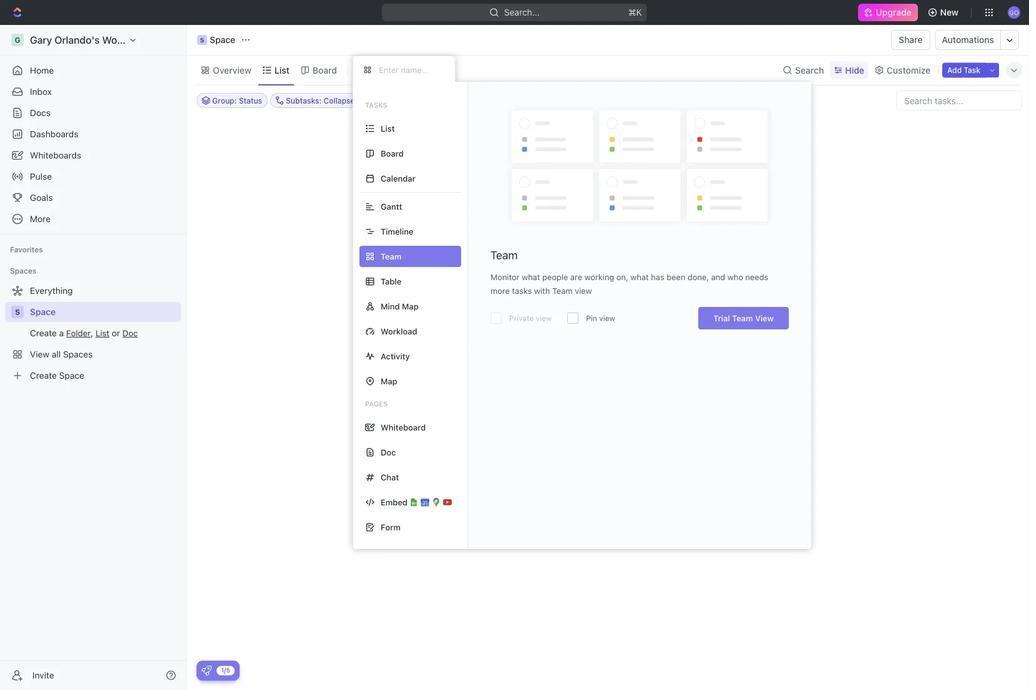 Task type: vqa. For each thing, say whether or not it's contained in the screenshot.
bottom 'PostSale Engagements' button's Postsale Engagements
no



Task type: describe. For each thing, give the bounding box(es) containing it.
1 horizontal spatial space
[[210, 35, 235, 45]]

pin
[[586, 314, 597, 323]]

who
[[728, 272, 743, 282]]

0 vertical spatial board
[[313, 65, 337, 75]]

embed
[[381, 498, 408, 507]]

customize button
[[871, 61, 934, 79]]

2 vertical spatial team
[[732, 314, 753, 323]]

1/5
[[221, 667, 230, 674]]

assignees button
[[485, 93, 543, 108]]

hide button
[[830, 61, 868, 79]]

pulse
[[30, 171, 52, 182]]

pages
[[365, 400, 388, 408]]

1 what from the left
[[522, 272, 540, 282]]

workload
[[381, 327, 417, 336]]

favorites button
[[5, 242, 48, 257]]

hide button
[[623, 93, 650, 108]]

space inside tree
[[30, 307, 56, 317]]

0 horizontal spatial team
[[491, 248, 518, 262]]

customize
[[887, 65, 931, 75]]

Enter name... field
[[378, 65, 445, 75]]

space tree
[[5, 281, 181, 386]]

calendar
[[381, 174, 416, 183]]

pin view
[[586, 314, 615, 323]]

2 what from the left
[[631, 272, 649, 282]]

1 vertical spatial list
[[381, 124, 395, 133]]

add task button
[[943, 63, 986, 78]]

private view
[[509, 314, 552, 323]]

1 vertical spatial map
[[381, 377, 397, 386]]

more
[[491, 286, 510, 296]]

private
[[509, 314, 534, 323]]

list link
[[272, 61, 289, 79]]

view for private view
[[536, 314, 552, 323]]

space, , element inside space tree
[[11, 306, 24, 318]]

has
[[651, 272, 664, 282]]

gantt
[[381, 202, 402, 211]]

s for s space
[[200, 36, 204, 43]]

mind map
[[381, 302, 419, 311]]

upgrade link
[[858, 4, 918, 21]]

tasks
[[365, 101, 387, 109]]

onboarding checklist button element
[[202, 666, 212, 676]]

spaces
[[10, 267, 36, 275]]

activity
[[381, 352, 410, 361]]

hide inside button
[[628, 96, 645, 105]]

1 horizontal spatial space, , element
[[197, 35, 207, 45]]

trial team view
[[714, 314, 774, 323]]

hide inside dropdown button
[[845, 65, 864, 75]]

needs
[[746, 272, 769, 282]]

mind
[[381, 302, 400, 311]]

docs link
[[5, 103, 181, 123]]

space link
[[30, 302, 179, 322]]

invite
[[32, 670, 54, 681]]

view button
[[353, 61, 393, 79]]

monitor
[[491, 272, 520, 282]]

1 horizontal spatial view
[[755, 314, 774, 323]]

add task
[[948, 66, 981, 75]]

share button
[[891, 30, 930, 50]]

monitor what people are working on, what has been done, and who needs more tasks with team view
[[491, 272, 769, 296]]

home
[[30, 65, 54, 76]]

goals link
[[5, 188, 181, 208]]

task
[[964, 66, 981, 75]]

working
[[585, 272, 614, 282]]

view inside button
[[369, 65, 389, 75]]



Task type: locate. For each thing, give the bounding box(es) containing it.
0 vertical spatial space
[[210, 35, 235, 45]]

1 vertical spatial board
[[381, 149, 404, 158]]

1 vertical spatial s
[[15, 308, 20, 316]]

view
[[575, 286, 592, 296], [536, 314, 552, 323], [599, 314, 615, 323]]

are
[[570, 272, 582, 282]]

dashboards link
[[5, 124, 181, 144]]

inbox link
[[5, 82, 181, 102]]

search...
[[504, 7, 540, 17]]

favorites
[[10, 245, 43, 254]]

done,
[[688, 272, 709, 282]]

0 vertical spatial view
[[369, 65, 389, 75]]

1 vertical spatial team
[[552, 286, 573, 296]]

1 vertical spatial space
[[30, 307, 56, 317]]

whiteboards
[[30, 150, 81, 160]]

0 horizontal spatial board
[[313, 65, 337, 75]]

0 horizontal spatial view
[[536, 314, 552, 323]]

home link
[[5, 61, 181, 81]]

view inside monitor what people are working on, what has been done, and who needs more tasks with team view
[[575, 286, 592, 296]]

space, , element
[[197, 35, 207, 45], [11, 306, 24, 318]]

view
[[369, 65, 389, 75], [755, 314, 774, 323]]

what
[[522, 272, 540, 282], [631, 272, 649, 282]]

0 horizontal spatial space
[[30, 307, 56, 317]]

map down activity
[[381, 377, 397, 386]]

0 vertical spatial list
[[275, 65, 289, 75]]

with
[[534, 286, 550, 296]]

1 vertical spatial view
[[755, 314, 774, 323]]

team up the monitor
[[491, 248, 518, 262]]

team inside monitor what people are working on, what has been done, and who needs more tasks with team view
[[552, 286, 573, 296]]

1 horizontal spatial list
[[381, 124, 395, 133]]

team right trial
[[732, 314, 753, 323]]

0 horizontal spatial hide
[[628, 96, 645, 105]]

1 horizontal spatial what
[[631, 272, 649, 282]]

s inside "element"
[[15, 308, 20, 316]]

people
[[542, 272, 568, 282]]

0 horizontal spatial view
[[369, 65, 389, 75]]

whiteboards link
[[5, 145, 181, 165]]

upgrade
[[876, 7, 912, 17]]

s
[[200, 36, 204, 43], [15, 308, 20, 316]]

dashboards
[[30, 129, 78, 139]]

add
[[948, 66, 962, 75]]

whiteboard
[[381, 423, 426, 432]]

and
[[711, 272, 725, 282]]

map right the 'mind'
[[402, 302, 419, 311]]

1 vertical spatial space, , element
[[11, 306, 24, 318]]

map
[[402, 302, 419, 311], [381, 377, 397, 386]]

board right list link
[[313, 65, 337, 75]]

team down people
[[552, 286, 573, 296]]

view down are
[[575, 286, 592, 296]]

search
[[795, 65, 824, 75]]

list left board link
[[275, 65, 289, 75]]

overview link
[[210, 61, 251, 79]]

0 vertical spatial s
[[200, 36, 204, 43]]

what right on,
[[631, 272, 649, 282]]

0 horizontal spatial map
[[381, 377, 397, 386]]

automations button
[[936, 31, 1001, 49]]

sidebar navigation
[[0, 25, 187, 690]]

0 vertical spatial team
[[491, 248, 518, 262]]

1 horizontal spatial team
[[552, 286, 573, 296]]

s for s
[[15, 308, 20, 316]]

0 horizontal spatial space, , element
[[11, 306, 24, 318]]

0 horizontal spatial list
[[275, 65, 289, 75]]

board up calendar
[[381, 149, 404, 158]]

search button
[[779, 61, 828, 79]]

space down spaces
[[30, 307, 56, 317]]

list down tasks
[[381, 124, 395, 133]]

1 horizontal spatial board
[[381, 149, 404, 158]]

0 vertical spatial space, , element
[[197, 35, 207, 45]]

s inside s space
[[200, 36, 204, 43]]

0 horizontal spatial s
[[15, 308, 20, 316]]

space up overview link
[[210, 35, 235, 45]]

onboarding checklist button image
[[202, 666, 212, 676]]

new button
[[923, 2, 966, 22]]

automations
[[942, 35, 994, 45]]

1 horizontal spatial s
[[200, 36, 204, 43]]

2 horizontal spatial view
[[599, 314, 615, 323]]

table
[[381, 277, 402, 286]]

docs
[[30, 108, 51, 118]]

view button
[[353, 56, 393, 85]]

timeline
[[381, 227, 413, 236]]

Search tasks... text field
[[897, 91, 1022, 110]]

board link
[[310, 61, 337, 79]]

2 horizontal spatial team
[[732, 314, 753, 323]]

0 horizontal spatial what
[[522, 272, 540, 282]]

view right private
[[536, 314, 552, 323]]

pulse link
[[5, 167, 181, 187]]

been
[[667, 272, 686, 282]]

view up tasks
[[369, 65, 389, 75]]

view right "pin"
[[599, 314, 615, 323]]

space
[[210, 35, 235, 45], [30, 307, 56, 317]]

1 horizontal spatial view
[[575, 286, 592, 296]]

1 vertical spatial hide
[[628, 96, 645, 105]]

on,
[[617, 272, 628, 282]]

view for pin view
[[599, 314, 615, 323]]

what up tasks
[[522, 272, 540, 282]]

assignees
[[500, 96, 537, 105]]

doc
[[381, 448, 396, 457]]

view down needs
[[755, 314, 774, 323]]

goals
[[30, 193, 53, 203]]

0 vertical spatial hide
[[845, 65, 864, 75]]

inbox
[[30, 86, 52, 97]]

tasks
[[512, 286, 532, 296]]

list
[[275, 65, 289, 75], [381, 124, 395, 133]]

1 horizontal spatial map
[[402, 302, 419, 311]]

overview
[[213, 65, 251, 75]]

0 vertical spatial map
[[402, 302, 419, 311]]

form
[[381, 523, 401, 532]]

new
[[940, 7, 959, 17]]

trial
[[714, 314, 730, 323]]

team
[[491, 248, 518, 262], [552, 286, 573, 296], [732, 314, 753, 323]]

share
[[899, 35, 923, 45]]

hide
[[845, 65, 864, 75], [628, 96, 645, 105]]

1 horizontal spatial hide
[[845, 65, 864, 75]]

⌘k
[[629, 7, 642, 17]]

s space
[[200, 35, 235, 45]]

board
[[313, 65, 337, 75], [381, 149, 404, 158]]

chat
[[381, 473, 399, 482]]



